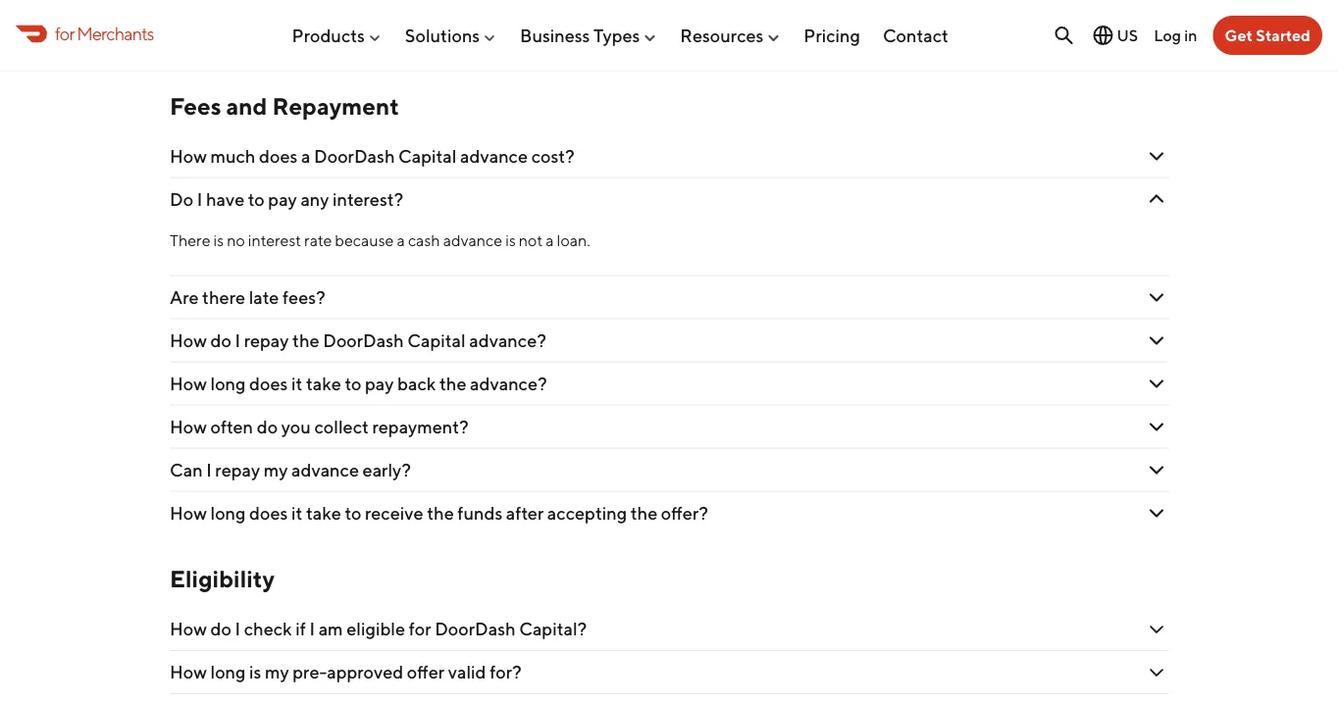 Task type: describe. For each thing, give the bounding box(es) containing it.
2 chevron down image from the top
[[1145, 416, 1169, 439]]

started
[[1256, 26, 1311, 45]]

solutions
[[405, 25, 480, 46]]

products link
[[292, 17, 383, 54]]

are there late fees?
[[170, 287, 329, 308]]

the down fees?
[[293, 330, 320, 351]]

how do i check if i am eligible for doordash capital?
[[170, 619, 587, 641]]

collect
[[314, 417, 369, 438]]

rate
[[304, 231, 332, 250]]

what
[[170, 29, 215, 51]]

1 horizontal spatial for
[[409, 619, 431, 641]]

can i repay my advance early?
[[170, 460, 411, 481]]

to for pay
[[345, 374, 362, 395]]

my for advance
[[264, 460, 288, 481]]

is right what
[[219, 29, 231, 51]]

parafin?
[[234, 29, 301, 51]]

business types
[[520, 25, 640, 46]]

3 chevron down image from the top
[[1145, 459, 1169, 482]]

approved
[[327, 663, 404, 684]]

interest?
[[333, 189, 404, 210]]

how for how much does a doordash capital advance cost?
[[170, 146, 207, 167]]

business
[[520, 25, 590, 46]]

how for how long does it take to pay back the advance?
[[170, 374, 207, 395]]

take for pay
[[306, 374, 341, 395]]

does for how much does a doordash capital advance cost?
[[259, 146, 298, 167]]

i down are there late fees?
[[235, 330, 241, 351]]

after
[[506, 503, 544, 524]]

much
[[210, 146, 256, 167]]

resources link
[[680, 17, 782, 54]]

cash
[[408, 231, 440, 250]]

are
[[170, 287, 199, 308]]

2 vertical spatial advance
[[291, 460, 359, 481]]

offer
[[407, 663, 445, 684]]

0 vertical spatial capital
[[398, 146, 457, 167]]

how for how do i repay the doordash capital advance?
[[170, 330, 207, 351]]

do
[[170, 189, 193, 210]]

0 horizontal spatial pay
[[268, 189, 297, 210]]

long for how long is my pre-approved offer valid for?
[[210, 663, 246, 684]]

does for how long does it take to pay back the advance?
[[249, 374, 288, 395]]

merchants
[[77, 23, 154, 44]]

get started
[[1225, 26, 1311, 45]]

what is parafin?
[[170, 29, 301, 51]]

check
[[244, 619, 292, 641]]

long for how long does it take to pay back the advance?
[[210, 374, 246, 395]]

i right can
[[206, 460, 212, 481]]

pricing
[[804, 25, 861, 46]]

solutions link
[[405, 17, 498, 54]]

cost?
[[532, 146, 575, 167]]

i right if
[[310, 619, 315, 641]]

i right do
[[197, 189, 202, 210]]

log
[[1154, 26, 1182, 44]]

types
[[594, 25, 640, 46]]

often
[[210, 417, 253, 438]]

2 vertical spatial doordash
[[435, 619, 516, 641]]

if
[[296, 619, 306, 641]]

fees
[[170, 92, 221, 120]]

there
[[170, 231, 211, 250]]

1 horizontal spatial a
[[397, 231, 405, 250]]

how often do you collect repayment?
[[170, 417, 472, 438]]

for merchants
[[55, 23, 154, 44]]

2 horizontal spatial a
[[546, 231, 554, 250]]

for?
[[490, 663, 522, 684]]

how do i repay the doordash capital advance?
[[170, 330, 546, 351]]

resources
[[680, 25, 764, 46]]

how for how do i check if i am eligible for doordash capital?
[[170, 619, 207, 641]]

3 chevron down image from the top
[[1145, 286, 1169, 310]]

1 horizontal spatial pay
[[365, 374, 394, 395]]

capital?
[[519, 619, 587, 641]]

have
[[206, 189, 245, 210]]

chevron down image for am
[[1145, 618, 1169, 642]]

us
[[1117, 26, 1138, 45]]

1 vertical spatial doordash
[[323, 330, 404, 351]]

back
[[397, 374, 436, 395]]

and
[[226, 92, 267, 120]]

do for check
[[210, 619, 232, 641]]

there is no interest rate because a cash advance is not a loan.
[[170, 231, 593, 250]]

chevron down image for valid
[[1145, 662, 1169, 685]]



Task type: vqa. For each thing, say whether or not it's contained in the screenshot.
Chevron Down icon corresponding to for
no



Task type: locate. For each thing, give the bounding box(es) containing it.
how long does it take to receive the funds after accepting the offer?
[[170, 503, 708, 524]]

5 chevron down image from the top
[[1145, 618, 1169, 642]]

it up you
[[291, 374, 303, 395]]

chevron down image for cost?
[[1145, 145, 1169, 168]]

the left offer?
[[631, 503, 658, 524]]

how long is my pre-approved offer valid for?
[[170, 663, 522, 684]]

0 vertical spatial take
[[306, 374, 341, 395]]

repay down the often
[[215, 460, 260, 481]]

any
[[301, 189, 329, 210]]

6 chevron down image from the top
[[1145, 662, 1169, 685]]

repay down late
[[244, 330, 289, 351]]

is
[[219, 29, 231, 51], [213, 231, 224, 250], [506, 231, 516, 250], [249, 663, 261, 684]]

chevron down image for back
[[1145, 373, 1169, 396]]

0 vertical spatial repay
[[244, 330, 289, 351]]

1 vertical spatial my
[[265, 663, 289, 684]]

do for repay
[[210, 330, 232, 351]]

chevron down image for advance?
[[1145, 329, 1169, 353]]

advance
[[460, 146, 528, 167], [443, 231, 503, 250], [291, 460, 359, 481]]

the left funds
[[427, 503, 454, 524]]

no
[[227, 231, 245, 250]]

long up the often
[[210, 374, 246, 395]]

is left no
[[213, 231, 224, 250]]

it for pay
[[291, 374, 303, 395]]

a right not
[[546, 231, 554, 250]]

pay
[[268, 189, 297, 210], [365, 374, 394, 395]]

interest
[[248, 231, 301, 250]]

does for how long does it take to receive the funds after accepting the offer?
[[249, 503, 288, 524]]

a
[[301, 146, 311, 167], [397, 231, 405, 250], [546, 231, 554, 250]]

is down 'check'
[[249, 663, 261, 684]]

take
[[306, 374, 341, 395], [306, 503, 341, 524]]

do down there
[[210, 330, 232, 351]]

repay
[[244, 330, 289, 351], [215, 460, 260, 481]]

my left the pre-
[[265, 663, 289, 684]]

chevron down image
[[1145, 28, 1169, 52], [1145, 145, 1169, 168], [1145, 286, 1169, 310], [1145, 329, 1169, 353], [1145, 373, 1169, 396], [1145, 662, 1169, 685]]

late
[[249, 287, 279, 308]]

for
[[55, 23, 74, 44], [409, 619, 431, 641]]

3 long from the top
[[210, 663, 246, 684]]

capital up interest?
[[398, 146, 457, 167]]

i
[[197, 189, 202, 210], [235, 330, 241, 351], [206, 460, 212, 481], [235, 619, 241, 641], [310, 619, 315, 641]]

1 vertical spatial do
[[257, 417, 278, 438]]

to
[[248, 189, 265, 210], [345, 374, 362, 395], [345, 503, 362, 524]]

does
[[259, 146, 298, 167], [249, 374, 288, 395], [249, 503, 288, 524]]

4 chevron down image from the top
[[1145, 329, 1169, 353]]

how much does a doordash capital advance cost?
[[170, 146, 575, 167]]

is left not
[[506, 231, 516, 250]]

eligibility
[[170, 566, 275, 594]]

contact link
[[883, 17, 949, 54]]

how
[[170, 146, 207, 167], [170, 330, 207, 351], [170, 374, 207, 395], [170, 417, 207, 438], [170, 503, 207, 524], [170, 619, 207, 641], [170, 663, 207, 684]]

1 take from the top
[[306, 374, 341, 395]]

do left 'check'
[[210, 619, 232, 641]]

for left merchants
[[55, 23, 74, 44]]

long down 'check'
[[210, 663, 246, 684]]

loan.
[[557, 231, 590, 250]]

doordash
[[314, 146, 395, 167], [323, 330, 404, 351], [435, 619, 516, 641]]

0 vertical spatial pay
[[268, 189, 297, 210]]

pay left the back
[[365, 374, 394, 395]]

0 vertical spatial to
[[248, 189, 265, 210]]

0 vertical spatial does
[[259, 146, 298, 167]]

my
[[264, 460, 288, 481], [265, 663, 289, 684]]

0 vertical spatial advance
[[460, 146, 528, 167]]

take for receive
[[306, 503, 341, 524]]

0 horizontal spatial a
[[301, 146, 311, 167]]

it down the can i repay my advance early?
[[291, 503, 303, 524]]

in
[[1185, 26, 1198, 44]]

1 vertical spatial take
[[306, 503, 341, 524]]

6 how from the top
[[170, 619, 207, 641]]

2 vertical spatial long
[[210, 663, 246, 684]]

1 it from the top
[[291, 374, 303, 395]]

to right 'have'
[[248, 189, 265, 210]]

because
[[335, 231, 394, 250]]

get
[[1225, 26, 1253, 45]]

0 vertical spatial my
[[264, 460, 288, 481]]

1 vertical spatial it
[[291, 503, 303, 524]]

to down how do i repay the doordash capital advance?
[[345, 374, 362, 395]]

take up how often do you collect repayment?
[[306, 374, 341, 395]]

get started button
[[1213, 16, 1323, 55]]

does up you
[[249, 374, 288, 395]]

0 vertical spatial advance?
[[469, 330, 546, 351]]

repayment
[[272, 92, 399, 120]]

0 horizontal spatial for
[[55, 23, 74, 44]]

long up eligibility
[[210, 503, 246, 524]]

eligible
[[347, 619, 405, 641]]

globe line image
[[1092, 24, 1115, 47]]

4 chevron down image from the top
[[1145, 502, 1169, 526]]

4 how from the top
[[170, 417, 207, 438]]

1 chevron down image from the top
[[1145, 188, 1169, 212]]

1 long from the top
[[210, 374, 246, 395]]

0 vertical spatial do
[[210, 330, 232, 351]]

0 vertical spatial long
[[210, 374, 246, 395]]

2 vertical spatial do
[[210, 619, 232, 641]]

fees?
[[283, 287, 325, 308]]

1 vertical spatial repay
[[215, 460, 260, 481]]

my for pre-
[[265, 663, 289, 684]]

receive
[[365, 503, 423, 524]]

take down the can i repay my advance early?
[[306, 503, 341, 524]]

contact
[[883, 25, 949, 46]]

2 chevron down image from the top
[[1145, 145, 1169, 168]]

for merchants link
[[16, 20, 154, 47]]

log in
[[1154, 26, 1198, 44]]

a up any
[[301, 146, 311, 167]]

0 vertical spatial doordash
[[314, 146, 395, 167]]

i left 'check'
[[235, 619, 241, 641]]

2 how from the top
[[170, 330, 207, 351]]

how for how long does it take to receive the funds after accepting the offer?
[[170, 503, 207, 524]]

fees and repayment
[[170, 92, 399, 120]]

it for receive
[[291, 503, 303, 524]]

the
[[293, 330, 320, 351], [440, 374, 467, 395], [427, 503, 454, 524], [631, 503, 658, 524]]

doordash up interest?
[[314, 146, 395, 167]]

funds
[[458, 503, 503, 524]]

valid
[[448, 663, 486, 684]]

how long does it take to pay back the advance?
[[170, 374, 547, 395]]

doordash up valid
[[435, 619, 516, 641]]

1 vertical spatial to
[[345, 374, 362, 395]]

0 vertical spatial for
[[55, 23, 74, 44]]

capital up the back
[[408, 330, 466, 351]]

2 vertical spatial to
[[345, 503, 362, 524]]

2 long from the top
[[210, 503, 246, 524]]

advance right the cash
[[443, 231, 503, 250]]

does up 'do i have to pay any interest?' at the left top of page
[[259, 146, 298, 167]]

5 chevron down image from the top
[[1145, 373, 1169, 396]]

there
[[202, 287, 245, 308]]

1 vertical spatial capital
[[408, 330, 466, 351]]

1 vertical spatial does
[[249, 374, 288, 395]]

early?
[[363, 460, 411, 481]]

business types link
[[520, 17, 658, 54]]

0 vertical spatial it
[[291, 374, 303, 395]]

2 vertical spatial does
[[249, 503, 288, 524]]

it
[[291, 374, 303, 395], [291, 503, 303, 524]]

for up offer
[[409, 619, 431, 641]]

3 how from the top
[[170, 374, 207, 395]]

to for receive
[[345, 503, 362, 524]]

a left the cash
[[397, 231, 405, 250]]

long for how long does it take to receive the funds after accepting the offer?
[[210, 503, 246, 524]]

1 vertical spatial advance
[[443, 231, 503, 250]]

can
[[170, 460, 203, 481]]

accepting
[[547, 503, 627, 524]]

not
[[519, 231, 543, 250]]

do
[[210, 330, 232, 351], [257, 417, 278, 438], [210, 619, 232, 641]]

1 vertical spatial long
[[210, 503, 246, 524]]

long
[[210, 374, 246, 395], [210, 503, 246, 524], [210, 663, 246, 684]]

do i have to pay any interest?
[[170, 189, 404, 210]]

the right the back
[[440, 374, 467, 395]]

products
[[292, 25, 365, 46]]

how for how often do you collect repayment?
[[170, 417, 207, 438]]

pay left any
[[268, 189, 297, 210]]

my down you
[[264, 460, 288, 481]]

doordash up how long does it take to pay back the advance?
[[323, 330, 404, 351]]

advance left 'cost?'
[[460, 146, 528, 167]]

chevron down image
[[1145, 188, 1169, 212], [1145, 416, 1169, 439], [1145, 459, 1169, 482], [1145, 502, 1169, 526], [1145, 618, 1169, 642]]

1 vertical spatial for
[[409, 619, 431, 641]]

2 it from the top
[[291, 503, 303, 524]]

advance down how often do you collect repayment?
[[291, 460, 359, 481]]

am
[[319, 619, 343, 641]]

how for how long is my pre-approved offer valid for?
[[170, 663, 207, 684]]

do left you
[[257, 417, 278, 438]]

pricing link
[[804, 17, 861, 54]]

chevron down image for receive
[[1145, 502, 1169, 526]]

1 how from the top
[[170, 146, 207, 167]]

to left receive
[[345, 503, 362, 524]]

pre-
[[293, 663, 327, 684]]

log in link
[[1154, 26, 1198, 44]]

7 how from the top
[[170, 663, 207, 684]]

1 vertical spatial pay
[[365, 374, 394, 395]]

offer?
[[661, 503, 708, 524]]

does down the can i repay my advance early?
[[249, 503, 288, 524]]

chevron down image for interest?
[[1145, 188, 1169, 212]]

advance?
[[469, 330, 546, 351], [470, 374, 547, 395]]

1 chevron down image from the top
[[1145, 28, 1169, 52]]

repayment?
[[372, 417, 469, 438]]

you
[[281, 417, 311, 438]]

5 how from the top
[[170, 503, 207, 524]]

2 take from the top
[[306, 503, 341, 524]]

1 vertical spatial advance?
[[470, 374, 547, 395]]



